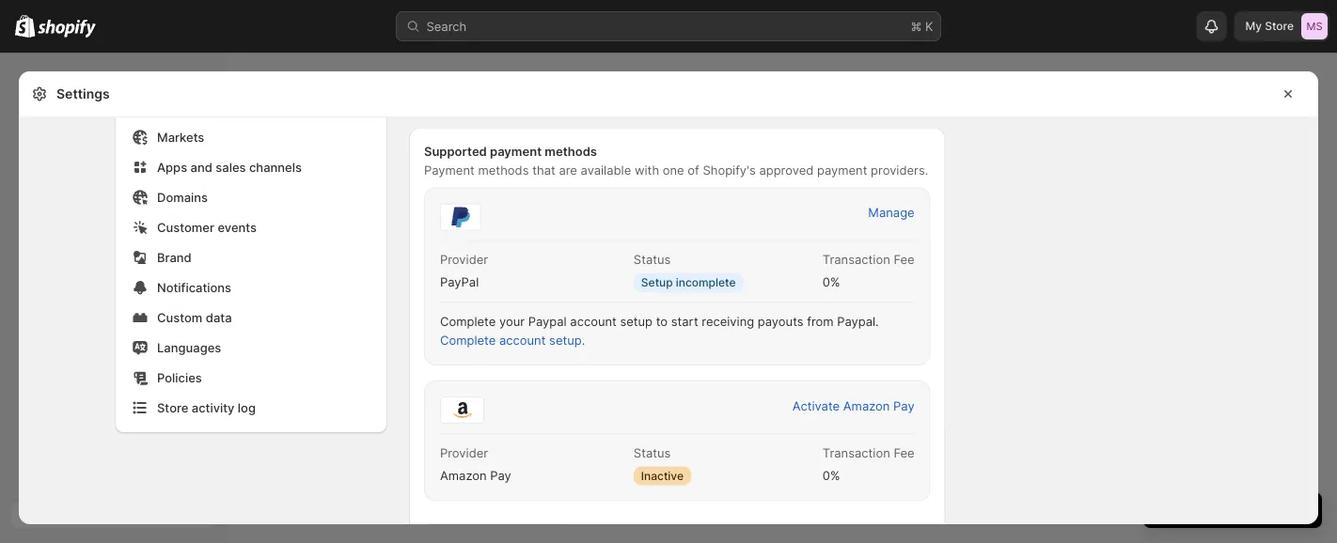 Task type: vqa. For each thing, say whether or not it's contained in the screenshot.
K
yes



Task type: describe. For each thing, give the bounding box(es) containing it.
complete your paypal account setup to start receiving payouts from paypal. complete account setup.
[[440, 314, 879, 348]]

1 vertical spatial account
[[500, 333, 546, 348]]

transaction fee 0% for provider paypal
[[823, 253, 915, 290]]

customer events
[[157, 220, 257, 235]]

available
[[581, 163, 631, 178]]

1 complete from the top
[[440, 314, 496, 329]]

transaction for provider amazon pay
[[823, 446, 891, 461]]

custom data
[[157, 310, 232, 325]]

activate
[[793, 399, 840, 413]]

fee for provider amazon pay
[[894, 446, 915, 461]]

customer
[[157, 220, 214, 235]]

data
[[206, 310, 232, 325]]

provider amazon pay
[[440, 446, 512, 483]]

one
[[663, 163, 685, 178]]

custom data link
[[127, 305, 375, 331]]

shopify's
[[703, 163, 756, 178]]

paypal.
[[837, 314, 879, 329]]

domains
[[157, 190, 208, 205]]

my
[[1246, 19, 1263, 33]]

apps and sales channels
[[157, 160, 302, 175]]

inactive
[[641, 469, 684, 483]]

⌘
[[911, 19, 922, 33]]

amazon pay image
[[440, 397, 484, 424]]

setup.
[[550, 333, 585, 348]]

channels
[[249, 160, 302, 175]]

that
[[533, 163, 556, 178]]

activate amazon pay
[[793, 399, 915, 413]]

status for provider amazon pay
[[634, 446, 671, 461]]

amazon for provider
[[440, 469, 487, 483]]

setup
[[641, 276, 673, 290]]

policies
[[157, 371, 202, 385]]

transaction fee 0% for provider amazon pay
[[823, 446, 915, 483]]

are
[[559, 163, 578, 178]]

customer events link
[[127, 214, 375, 241]]

start
[[671, 314, 699, 329]]

⌘ k
[[911, 19, 934, 33]]

supported
[[424, 144, 487, 159]]

custom
[[157, 310, 203, 325]]

activate amazon pay button
[[782, 393, 926, 420]]

settings
[[56, 86, 110, 102]]

pay for provider amazon pay
[[490, 469, 512, 483]]

provider for amazon
[[440, 446, 488, 461]]

0% for provider paypal
[[823, 275, 841, 290]]

setup
[[620, 314, 653, 329]]

receiving
[[702, 314, 755, 329]]

from
[[807, 314, 834, 329]]

provider for paypal
[[440, 253, 488, 267]]

my store image
[[1302, 13, 1328, 40]]

markets
[[157, 130, 204, 144]]

shopify image
[[15, 15, 35, 37]]

and
[[191, 160, 212, 175]]

status for provider paypal
[[634, 253, 671, 267]]

brand link
[[127, 245, 375, 271]]

0 vertical spatial store
[[1266, 19, 1295, 33]]

brand
[[157, 250, 192, 265]]

complete account setup. link
[[429, 327, 597, 354]]

apps
[[157, 160, 187, 175]]



Task type: locate. For each thing, give the bounding box(es) containing it.
paypal
[[528, 314, 567, 329]]

account down your
[[500, 333, 546, 348]]

transaction down activate amazon pay 'button'
[[823, 446, 891, 461]]

amazon down amazon pay image on the bottom left
[[440, 469, 487, 483]]

amazon right activate
[[844, 399, 890, 413]]

transaction down manage "link"
[[823, 253, 891, 267]]

policies link
[[127, 365, 375, 391]]

0 vertical spatial methods
[[545, 144, 597, 159]]

1 vertical spatial amazon
[[440, 469, 487, 483]]

1 fee from the top
[[894, 253, 915, 267]]

fee
[[894, 253, 915, 267], [894, 446, 915, 461]]

status up inactive
[[634, 446, 671, 461]]

pay inside provider amazon pay
[[490, 469, 512, 483]]

1 provider from the top
[[440, 253, 488, 267]]

with
[[635, 163, 660, 178]]

store activity log link
[[127, 395, 375, 421]]

activity
[[192, 401, 235, 415]]

provider inside provider amazon pay
[[440, 446, 488, 461]]

fee down activate amazon pay 'button'
[[894, 446, 915, 461]]

2 transaction fee 0% from the top
[[823, 446, 915, 483]]

transaction for provider paypal
[[823, 253, 891, 267]]

incomplete
[[676, 276, 736, 290]]

search
[[427, 19, 467, 33]]

2 fee from the top
[[894, 446, 915, 461]]

to
[[656, 314, 668, 329]]

amazon inside provider amazon pay
[[440, 469, 487, 483]]

1 vertical spatial fee
[[894, 446, 915, 461]]

1 horizontal spatial payment
[[818, 163, 868, 178]]

0 horizontal spatial pay
[[490, 469, 512, 483]]

store
[[1266, 19, 1295, 33], [157, 401, 188, 415]]

status inside the status inactive
[[634, 446, 671, 461]]

domains link
[[127, 184, 375, 211]]

status inside 'status setup incomplete'
[[634, 253, 671, 267]]

payment
[[424, 163, 475, 178]]

payouts
[[758, 314, 804, 329]]

1 horizontal spatial methods
[[545, 144, 597, 159]]

payment up that at the left of page
[[490, 144, 542, 159]]

0 vertical spatial pay
[[894, 399, 915, 413]]

0 vertical spatial amazon
[[844, 399, 890, 413]]

0% up from
[[823, 275, 841, 290]]

methods
[[545, 144, 597, 159], [478, 163, 529, 178]]

0 vertical spatial transaction
[[823, 253, 891, 267]]

0 vertical spatial account
[[570, 314, 617, 329]]

transaction fee 0%
[[823, 253, 915, 290], [823, 446, 915, 483]]

amazon for activate
[[844, 399, 890, 413]]

amazon
[[844, 399, 890, 413], [440, 469, 487, 483]]

1 horizontal spatial pay
[[894, 399, 915, 413]]

your
[[500, 314, 525, 329]]

2 status from the top
[[634, 446, 671, 461]]

account up 'setup.'
[[570, 314, 617, 329]]

1 horizontal spatial store
[[1266, 19, 1295, 33]]

transaction fee 0% down activate amazon pay 'button'
[[823, 446, 915, 483]]

fee for provider paypal
[[894, 253, 915, 267]]

paypal express image
[[440, 204, 482, 231]]

amazon inside 'button'
[[844, 399, 890, 413]]

1 vertical spatial provider
[[440, 446, 488, 461]]

0 horizontal spatial methods
[[478, 163, 529, 178]]

fee down manage "link"
[[894, 253, 915, 267]]

1 vertical spatial pay
[[490, 469, 512, 483]]

of
[[688, 163, 700, 178]]

manage
[[869, 206, 915, 220]]

account
[[570, 314, 617, 329], [500, 333, 546, 348]]

2 complete from the top
[[440, 333, 496, 348]]

2 provider from the top
[[440, 446, 488, 461]]

notifications
[[157, 280, 231, 295]]

0 vertical spatial payment
[[490, 144, 542, 159]]

supported payment methods payment methods that are available with one of shopify's approved payment providers.
[[424, 144, 929, 178]]

transaction fee 0% up the "paypal."
[[823, 253, 915, 290]]

0 vertical spatial transaction fee 0%
[[823, 253, 915, 290]]

complete
[[440, 314, 496, 329], [440, 333, 496, 348]]

1 vertical spatial status
[[634, 446, 671, 461]]

1 0% from the top
[[823, 275, 841, 290]]

status setup incomplete
[[634, 253, 736, 290]]

approved
[[760, 163, 814, 178]]

payment right approved
[[818, 163, 868, 178]]

0%
[[823, 275, 841, 290], [823, 469, 841, 483]]

paypal
[[440, 275, 479, 290]]

store inside settings dialog
[[157, 401, 188, 415]]

status up the setup
[[634, 253, 671, 267]]

methods left that at the left of page
[[478, 163, 529, 178]]

pay inside 'button'
[[894, 399, 915, 413]]

markets link
[[127, 124, 375, 151]]

transaction
[[823, 253, 891, 267], [823, 446, 891, 461]]

providers.
[[871, 163, 929, 178]]

pay
[[894, 399, 915, 413], [490, 469, 512, 483]]

1 horizontal spatial account
[[570, 314, 617, 329]]

dialog
[[1326, 71, 1338, 544]]

store right my
[[1266, 19, 1295, 33]]

store activity log
[[157, 401, 256, 415]]

1 vertical spatial payment
[[818, 163, 868, 178]]

1 transaction from the top
[[823, 253, 891, 267]]

k
[[926, 19, 934, 33]]

pay for activate amazon pay
[[894, 399, 915, 413]]

log
[[238, 401, 256, 415]]

1 status from the top
[[634, 253, 671, 267]]

provider up paypal
[[440, 253, 488, 267]]

2 0% from the top
[[823, 469, 841, 483]]

0% for provider amazon pay
[[823, 469, 841, 483]]

my store
[[1246, 19, 1295, 33]]

store down policies
[[157, 401, 188, 415]]

0 vertical spatial status
[[634, 253, 671, 267]]

0 horizontal spatial store
[[157, 401, 188, 415]]

0 vertical spatial complete
[[440, 314, 496, 329]]

0 vertical spatial provider
[[440, 253, 488, 267]]

languages
[[157, 341, 221, 355]]

status
[[634, 253, 671, 267], [634, 446, 671, 461]]

1 vertical spatial transaction
[[823, 446, 891, 461]]

2 transaction from the top
[[823, 446, 891, 461]]

0 vertical spatial 0%
[[823, 275, 841, 290]]

events
[[218, 220, 257, 235]]

sales
[[216, 160, 246, 175]]

notifications link
[[127, 275, 375, 301]]

shopify image
[[38, 19, 96, 38]]

0% down activate
[[823, 469, 841, 483]]

1 vertical spatial transaction fee 0%
[[823, 446, 915, 483]]

apps and sales channels link
[[127, 154, 375, 181]]

status inactive
[[634, 446, 684, 483]]

languages link
[[127, 335, 375, 361]]

provider down amazon pay image on the bottom left
[[440, 446, 488, 461]]

provider
[[440, 253, 488, 267], [440, 446, 488, 461]]

1 vertical spatial methods
[[478, 163, 529, 178]]

1 transaction fee 0% from the top
[[823, 253, 915, 290]]

0 horizontal spatial account
[[500, 333, 546, 348]]

0 horizontal spatial payment
[[490, 144, 542, 159]]

settings dialog
[[19, 0, 1319, 544]]

1 vertical spatial store
[[157, 401, 188, 415]]

payment
[[490, 144, 542, 159], [818, 163, 868, 178]]

methods up are
[[545, 144, 597, 159]]

1 vertical spatial 0%
[[823, 469, 841, 483]]

0 vertical spatial fee
[[894, 253, 915, 267]]

0 horizontal spatial amazon
[[440, 469, 487, 483]]

provider paypal
[[440, 253, 488, 290]]

1 vertical spatial complete
[[440, 333, 496, 348]]

manage link
[[857, 200, 926, 226]]

1 horizontal spatial amazon
[[844, 399, 890, 413]]



